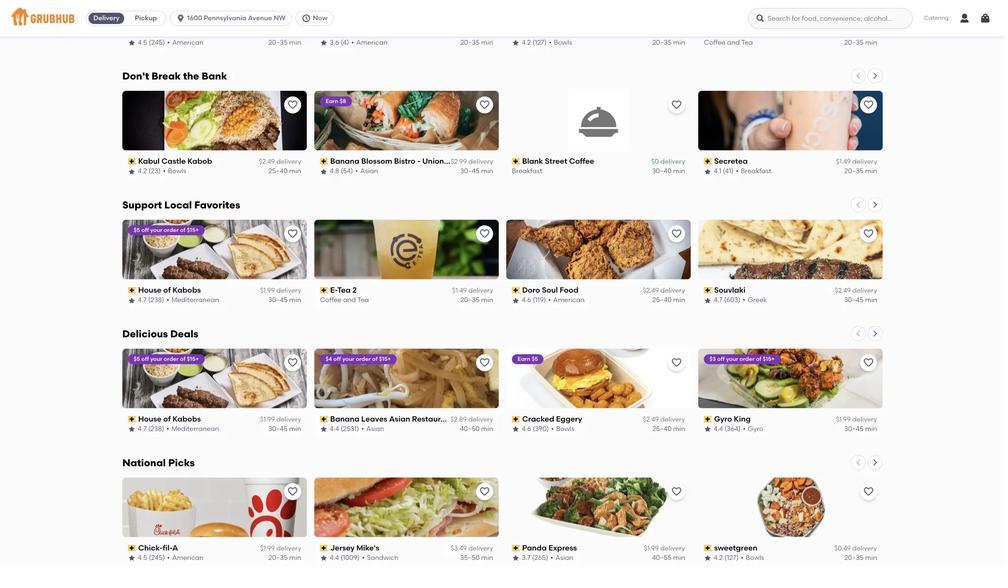 Task type: vqa. For each thing, say whether or not it's contained in the screenshot.
2nd THE 'CHICK-' from the top of the page
yes



Task type: describe. For each thing, give the bounding box(es) containing it.
0 vertical spatial gyro
[[715, 415, 733, 424]]

dc
[[474, 157, 486, 166]]

order for house of kabobs logo related to local
[[164, 227, 179, 233]]

1600 pennsylvania avenue nw button
[[170, 11, 296, 26]]

save this restaurant image for jersey mike's
[[479, 486, 491, 498]]

30–45 min for souvlaki logo
[[845, 296, 878, 304]]

• mediterranean for deals
[[167, 425, 219, 433]]

4.4 for delicious deals
[[330, 425, 339, 433]]

panda
[[523, 544, 547, 553]]

30–40 min
[[653, 167, 686, 175]]

1 vertical spatial e-
[[330, 286, 337, 295]]

caret left icon image for don't break the bank
[[855, 72, 863, 80]]

$0
[[652, 158, 659, 166]]

jersey mike's
[[330, 544, 380, 553]]

min for banana leaves asian restaurant & sushi  logo
[[482, 425, 494, 433]]

• for souvlaki logo
[[743, 296, 746, 304]]

caret right icon image for support local favorites
[[872, 201, 880, 209]]

(23)
[[149, 167, 161, 175]]

2 horizontal spatial coffee
[[705, 38, 726, 46]]

• gyro
[[744, 425, 764, 433]]

(119)
[[533, 296, 546, 304]]

(238) for support
[[148, 296, 164, 304]]

4.7 left (603)
[[714, 296, 723, 304]]

3.6 (4)
[[330, 38, 349, 46]]

jersey
[[330, 544, 355, 553]]

2 vertical spatial $1.49 delivery
[[452, 287, 494, 295]]

25–40 min for delicious deals
[[653, 425, 686, 433]]

4.6 (119)
[[522, 296, 546, 304]]

banana blossom bistro - union market dc
[[330, 157, 486, 166]]

30–45 for souvlaki logo
[[845, 296, 864, 304]]

min for kabul castle kabob logo
[[289, 167, 301, 175]]

subscription pass image for the doro soul food logo
[[512, 287, 521, 294]]

$0.99 delivery
[[451, 29, 494, 37]]

4.7 (238) for support
[[138, 296, 164, 304]]

subway
[[330, 28, 360, 37]]

house for support
[[138, 286, 162, 295]]

0 vertical spatial e-tea 2
[[715, 28, 741, 37]]

&
[[455, 415, 461, 424]]

souvlaki logo image
[[699, 220, 883, 280]]

star icon image for sweetgreen logo
[[705, 555, 712, 562]]

4.5 for subway
[[138, 38, 147, 46]]

asian for banana blossom bistro - union market dc
[[361, 167, 378, 175]]

4.2 for kabul castle kabob logo
[[138, 167, 147, 175]]

off down 'support'
[[141, 227, 149, 233]]

nw
[[274, 14, 286, 22]]

caret left icon image for national picks
[[855, 459, 863, 466]]

off down the delicious
[[141, 356, 149, 362]]

35–50 min
[[461, 554, 494, 562]]

0 vertical spatial 25–40 min
[[269, 167, 301, 175]]

1 vertical spatial coffee
[[570, 157, 595, 166]]

pennsylvania
[[204, 14, 247, 22]]

blank street coffee
[[523, 157, 595, 166]]

$2.49 for cracked eggery
[[643, 416, 659, 424]]

• asian for delicious deals
[[362, 425, 384, 433]]

25–40 for delicious deals
[[653, 425, 672, 433]]

blossom
[[362, 157, 393, 166]]

40–50 min
[[460, 425, 494, 433]]

30–45 for gyro king logo on the right bottom of page
[[845, 425, 864, 433]]

4.4 for national picks
[[330, 554, 339, 562]]

express
[[549, 544, 577, 553]]

your down delicious deals
[[150, 356, 162, 362]]

3.7
[[522, 554, 531, 562]]

2 vertical spatial $1.49
[[452, 287, 467, 295]]

subscription pass image for chick-fil-a logo
[[128, 545, 136, 552]]

greek
[[748, 296, 768, 304]]

$0.99
[[451, 29, 467, 37]]

bank
[[202, 70, 227, 82]]

• for the banana blossom bistro - union market dc logo on the left top of page
[[356, 167, 358, 175]]

now button
[[296, 11, 338, 26]]

star icon image for chick-fil-a logo
[[128, 555, 136, 562]]

0 horizontal spatial 4.2 (127)
[[522, 38, 547, 46]]

mediterranean for local
[[172, 296, 219, 304]]

secretea logo image
[[699, 91, 883, 151]]

of right $4
[[372, 356, 378, 362]]

4.1
[[714, 167, 722, 175]]

house for delicious
[[138, 415, 162, 424]]

4.7 (603)
[[714, 296, 741, 304]]

subscription pass image for house of kabobs logo related to local
[[128, 287, 136, 294]]

national picks
[[122, 457, 195, 469]]

$1.49 for subway
[[837, 29, 851, 37]]

subscription pass image for sweetgreen logo
[[705, 545, 713, 552]]

cracked eggery logo image
[[507, 349, 691, 409]]

40–50
[[460, 425, 480, 433]]

house of kabobs logo image for local
[[122, 220, 307, 280]]

0 vertical spatial and
[[728, 38, 740, 46]]

kabul
[[138, 157, 160, 166]]

gyro king
[[715, 415, 751, 424]]

banana leaves asian restaurant & sushi
[[330, 415, 483, 424]]

30–40
[[653, 167, 672, 175]]

avenue
[[248, 14, 272, 22]]

1 vertical spatial 4.2 (127)
[[714, 554, 739, 562]]

star icon image for banana leaves asian restaurant & sushi  logo
[[320, 426, 328, 433]]

-
[[418, 157, 421, 166]]

$3
[[710, 356, 717, 362]]

e-tea 2 logo image
[[315, 220, 499, 280]]

earn for cracked
[[518, 356, 531, 362]]

your down 'support'
[[150, 227, 162, 233]]

(54)
[[341, 167, 353, 175]]

$1.99 for e-tea 2
[[260, 287, 275, 295]]

of up national picks on the bottom of page
[[163, 415, 171, 424]]

• bowls for kabul castle kabob logo
[[163, 167, 186, 175]]

sandwich
[[367, 554, 399, 562]]

30–45 min for house of kabobs logo related to local
[[268, 296, 301, 304]]

soul
[[542, 286, 558, 295]]

25–40 min for support local favorites
[[653, 296, 686, 304]]

min for house of kabobs logo related to local
[[289, 296, 301, 304]]

4.4 (1009)
[[330, 554, 360, 562]]

earn for banana
[[326, 98, 339, 104]]

leaves
[[362, 415, 388, 424]]

(265)
[[533, 554, 549, 562]]

support local favorites
[[122, 199, 240, 211]]

svg image inside now button
[[302, 14, 311, 23]]

0 vertical spatial (127)
[[533, 38, 547, 46]]

secretea
[[715, 157, 748, 166]]

order for banana leaves asian restaurant & sushi  logo
[[356, 356, 371, 362]]

chick-fil-a for subway
[[138, 28, 178, 37]]

delivery button
[[87, 11, 126, 26]]

4.8
[[330, 167, 339, 175]]

doro
[[523, 286, 541, 295]]

don't
[[122, 70, 149, 82]]

subscription pass image for banana leaves asian restaurant & sushi  logo
[[320, 416, 329, 423]]

subscription pass image for house of kabobs logo related to deals
[[128, 416, 136, 423]]

4.7 (238) for delicious
[[138, 425, 164, 433]]

local
[[165, 199, 192, 211]]

star icon image for kabul castle kabob logo
[[128, 168, 136, 175]]

min for cracked eggery logo
[[674, 425, 686, 433]]

4.4 (2531)
[[330, 425, 359, 433]]

$1.99 for banana leaves asian restaurant & sushi
[[260, 416, 275, 424]]

sushi
[[463, 415, 483, 424]]

4.4 (364)
[[714, 425, 741, 433]]

1 vertical spatial coffee and tea
[[320, 296, 369, 304]]

off right $4
[[334, 356, 341, 362]]

cracked eggery
[[523, 415, 583, 424]]

sweetgreen logo image
[[699, 478, 883, 538]]

gyro king logo image
[[699, 349, 883, 409]]

1 horizontal spatial $0.49
[[835, 545, 851, 553]]

4.7 for delicious deals
[[138, 425, 147, 433]]

(1009)
[[341, 554, 360, 562]]

blank
[[523, 157, 544, 166]]

$1.49 delivery for subway
[[837, 29, 878, 37]]

mike's
[[357, 544, 380, 553]]

pickup button
[[126, 11, 166, 26]]

union
[[423, 157, 444, 166]]

doro soul food
[[523, 286, 579, 295]]

don't break the bank
[[122, 70, 227, 82]]

$8
[[340, 98, 346, 104]]

mediterranean for deals
[[172, 425, 219, 433]]

0 vertical spatial e-
[[715, 28, 722, 37]]

$1.99 for jersey mike's
[[260, 545, 275, 553]]

3.6
[[330, 38, 339, 46]]

(41)
[[724, 167, 734, 175]]

1 vertical spatial e-tea 2
[[330, 286, 357, 295]]

1 horizontal spatial gyro
[[749, 425, 764, 433]]

subscription pass image for blank street coffee logo
[[512, 158, 521, 165]]

save this restaurant image for doro soul food
[[672, 228, 683, 240]]

(2531)
[[341, 425, 359, 433]]

main navigation navigation
[[0, 0, 1006, 37]]

1 vertical spatial $0.49 delivery
[[835, 545, 878, 553]]

support
[[122, 199, 162, 211]]

4.5 for jersey mike's
[[138, 554, 147, 562]]

• for kabul castle kabob logo
[[163, 167, 166, 175]]

catering button
[[918, 8, 956, 29]]

• greek
[[743, 296, 768, 304]]

• asian for don't break the bank
[[356, 167, 378, 175]]

star icon image for the banana blossom bistro - union market dc logo on the left top of page
[[320, 168, 328, 175]]

$1.49 for banana blossom bistro - union market dc
[[837, 158, 851, 166]]

asian right 'leaves'
[[389, 415, 411, 424]]

national
[[122, 457, 166, 469]]

1600 pennsylvania avenue nw
[[187, 14, 286, 22]]

4.6 for support local favorites
[[522, 296, 532, 304]]

subscription pass image for 'panda express logo'
[[512, 545, 521, 552]]

subscription pass image for the "secretea logo"
[[705, 158, 713, 165]]

kabob
[[188, 157, 212, 166]]

(364)
[[725, 425, 741, 433]]

fil- for subway
[[163, 28, 173, 37]]

delicious deals
[[122, 328, 199, 340]]

1 vertical spatial sweetgreen
[[715, 544, 758, 553]]



Task type: locate. For each thing, give the bounding box(es) containing it.
0 vertical spatial $5 off your order of $15+
[[134, 227, 199, 233]]

0 horizontal spatial e-
[[330, 286, 337, 295]]

star icon image for jersey mike's logo
[[320, 555, 328, 562]]

• for sweetgreen logo
[[742, 554, 744, 562]]

2 (238) from the top
[[148, 425, 164, 433]]

order down local in the top left of the page
[[164, 227, 179, 233]]

4.5 (245)
[[138, 38, 165, 46], [138, 554, 165, 562]]

1 mediterranean from the top
[[172, 296, 219, 304]]

1 vertical spatial (238)
[[148, 425, 164, 433]]

2 chick- from the top
[[138, 544, 163, 553]]

bowls
[[554, 38, 573, 46], [168, 167, 186, 175], [557, 425, 575, 433], [746, 554, 765, 562]]

4.4 left (364) in the bottom of the page
[[714, 425, 724, 433]]

0 vertical spatial house of kabobs
[[138, 286, 201, 295]]

4.7 (238) up the delicious
[[138, 296, 164, 304]]

2 a from the top
[[173, 544, 178, 553]]

$5 off your order of $15+ for local
[[134, 227, 199, 233]]

0 horizontal spatial coffee
[[320, 296, 342, 304]]

0 horizontal spatial 4.2
[[138, 167, 147, 175]]

0 vertical spatial mediterranean
[[172, 296, 219, 304]]

save this restaurant image for blank street coffee
[[672, 99, 683, 111]]

mediterranean up 'deals'
[[172, 296, 219, 304]]

0 horizontal spatial 2
[[353, 286, 357, 295]]

1 $5 off your order of $15+ from the top
[[134, 227, 199, 233]]

min for souvlaki logo
[[866, 296, 878, 304]]

• asian down express
[[551, 554, 574, 562]]

40–55
[[653, 554, 672, 562]]

$4 off your order of $15+
[[326, 356, 391, 362]]

subscription pass image for jersey mike's logo
[[320, 545, 329, 552]]

mediterranean up picks
[[172, 425, 219, 433]]

gyro down king
[[749, 425, 764, 433]]

star icon image for the "secretea logo"
[[705, 168, 712, 175]]

breakfast down blank
[[512, 167, 543, 175]]

svg image
[[960, 13, 971, 24], [980, 13, 992, 24], [176, 14, 186, 23], [302, 14, 311, 23], [756, 14, 766, 23]]

asian
[[361, 167, 378, 175], [389, 415, 411, 424], [367, 425, 384, 433], [556, 554, 574, 562]]

2 house of kabobs from the top
[[138, 415, 201, 424]]

earn $5
[[518, 356, 538, 362]]

• mediterranean up 'deals'
[[167, 296, 219, 304]]

order down delicious deals
[[164, 356, 179, 362]]

1 (238) from the top
[[148, 296, 164, 304]]

1 house from the top
[[138, 286, 162, 295]]

4.6
[[522, 296, 532, 304], [522, 425, 532, 433]]

1 vertical spatial 2
[[353, 286, 357, 295]]

delivery
[[277, 29, 301, 37], [469, 29, 494, 37], [661, 29, 686, 37], [853, 29, 878, 37], [277, 158, 301, 166], [469, 158, 494, 166], [661, 158, 686, 166], [853, 158, 878, 166], [277, 287, 301, 295], [469, 287, 494, 295], [661, 287, 686, 295], [853, 287, 878, 295], [277, 416, 301, 424], [469, 416, 494, 424], [661, 416, 686, 424], [853, 416, 878, 424], [277, 545, 301, 553], [469, 545, 494, 553], [661, 545, 686, 553], [853, 545, 878, 553]]

asian down "blossom"
[[361, 167, 378, 175]]

save this restaurant image for souvlaki
[[864, 228, 875, 240]]

2 $5 off your order of $15+ from the top
[[134, 356, 199, 362]]

0 vertical spatial fil-
[[163, 28, 173, 37]]

2 horizontal spatial 4.2
[[714, 554, 724, 562]]

caret left icon image
[[855, 72, 863, 80], [855, 201, 863, 209], [855, 330, 863, 337], [855, 459, 863, 466]]

• breakfast
[[737, 167, 772, 175]]

1 horizontal spatial e-tea 2
[[715, 28, 741, 37]]

0 horizontal spatial $0.49
[[643, 29, 659, 37]]

• for banana leaves asian restaurant & sushi  logo
[[362, 425, 364, 433]]

• for house of kabobs logo related to local
[[167, 296, 169, 304]]

$2.49 delivery for souvlaki
[[835, 287, 878, 295]]

1 vertical spatial and
[[343, 296, 356, 304]]

1 vertical spatial • mediterranean
[[167, 425, 219, 433]]

subscription pass image for cracked eggery logo
[[512, 416, 521, 423]]

deals
[[170, 328, 199, 340]]

kabobs up picks
[[173, 415, 201, 424]]

subscription pass image
[[320, 29, 329, 36], [512, 29, 521, 36], [705, 29, 713, 36], [128, 158, 136, 165], [320, 158, 329, 165], [512, 158, 521, 165], [512, 287, 521, 294], [705, 287, 713, 294], [320, 416, 329, 423], [128, 545, 136, 552], [320, 545, 329, 552], [705, 545, 713, 552]]

2 breakfast from the left
[[742, 167, 772, 175]]

$3.49 delivery
[[451, 545, 494, 553]]

caret left icon image for support local favorites
[[855, 201, 863, 209]]

jersey mike's logo image
[[315, 478, 499, 538]]

subscription pass image for the banana blossom bistro - union market dc logo on the left top of page
[[320, 158, 329, 165]]

1 caret left icon image from the top
[[855, 72, 863, 80]]

0 vertical spatial • mediterranean
[[167, 296, 219, 304]]

0 horizontal spatial earn
[[326, 98, 339, 104]]

$2.49 delivery for kabul castle kabob
[[259, 158, 301, 166]]

chick-fil-a logo image
[[122, 478, 307, 538]]

0 horizontal spatial gyro
[[715, 415, 733, 424]]

• bowls for cracked eggery logo
[[552, 425, 575, 433]]

1 horizontal spatial $0.49 delivery
[[835, 545, 878, 553]]

30–45 min for gyro king logo on the right bottom of page
[[845, 425, 878, 433]]

0 vertical spatial 4.6
[[522, 296, 532, 304]]

food
[[560, 286, 579, 295]]

4.6 down doro
[[522, 296, 532, 304]]

1 vertical spatial (245)
[[149, 554, 165, 562]]

your right $3
[[727, 356, 739, 362]]

earn
[[326, 98, 339, 104], [518, 356, 531, 362]]

now
[[313, 14, 328, 22]]

0 vertical spatial $1.49
[[837, 29, 851, 37]]

$5
[[134, 227, 140, 233], [134, 356, 140, 362], [532, 356, 538, 362]]

(238) up delicious deals
[[148, 296, 164, 304]]

earn $8
[[326, 98, 346, 104]]

house of kabobs for deals
[[138, 415, 201, 424]]

$3.49
[[451, 545, 467, 553]]

0 vertical spatial chick-fil-a
[[138, 28, 178, 37]]

25–40
[[269, 167, 288, 175], [653, 296, 672, 304], [653, 425, 672, 433]]

1 (245) from the top
[[149, 38, 165, 46]]

0 vertical spatial $0.49
[[643, 29, 659, 37]]

1 vertical spatial kabobs
[[173, 415, 201, 424]]

4.7 up national
[[138, 425, 147, 433]]

1 chick-fil-a from the top
[[138, 28, 178, 37]]

$2.99 delivery
[[451, 158, 494, 166]]

favorites
[[194, 199, 240, 211]]

$5 off your order of $15+ down delicious deals
[[134, 356, 199, 362]]

4 caret left icon image from the top
[[855, 459, 863, 466]]

1 horizontal spatial coffee
[[570, 157, 595, 166]]

1 4.6 from the top
[[522, 296, 532, 304]]

2 vertical spatial coffee
[[320, 296, 342, 304]]

$15+
[[187, 227, 199, 233], [187, 356, 199, 362], [379, 356, 391, 362], [763, 356, 775, 362]]

4.2 for sweetgreen logo
[[714, 554, 724, 562]]

house of kabobs up national picks on the bottom of page
[[138, 415, 201, 424]]

0 vertical spatial sweetgreen
[[523, 28, 566, 37]]

2 kabobs from the top
[[173, 415, 201, 424]]

1 vertical spatial $1.49 delivery
[[837, 158, 878, 166]]

0 vertical spatial 4.5 (245)
[[138, 38, 165, 46]]

0 vertical spatial 2
[[737, 28, 741, 37]]

3.7 (265)
[[522, 554, 549, 562]]

1 vertical spatial banana
[[330, 415, 360, 424]]

0 vertical spatial $0.49 delivery
[[643, 29, 686, 37]]

0 horizontal spatial breakfast
[[512, 167, 543, 175]]

Search for food, convenience, alcohol... search field
[[749, 8, 914, 29]]

• mediterranean up picks
[[167, 425, 219, 433]]

0 vertical spatial 25–40
[[269, 167, 288, 175]]

$2.49 for doro soul food
[[643, 287, 659, 295]]

1 house of kabobs logo image from the top
[[122, 220, 307, 280]]

$2.49 delivery for doro soul food
[[643, 287, 686, 295]]

1 vertical spatial $0.49
[[835, 545, 851, 553]]

$1.49 delivery
[[837, 29, 878, 37], [837, 158, 878, 166], [452, 287, 494, 295]]

$5 off your order of $15+ for deals
[[134, 356, 199, 362]]

restaurant
[[412, 415, 454, 424]]

min for jersey mike's logo
[[482, 554, 494, 562]]

•
[[167, 38, 170, 46], [352, 38, 354, 46], [549, 38, 552, 46], [163, 167, 166, 175], [356, 167, 358, 175], [737, 167, 739, 175], [167, 296, 169, 304], [549, 296, 551, 304], [743, 296, 746, 304], [167, 425, 169, 433], [362, 425, 364, 433], [552, 425, 554, 433], [744, 425, 746, 433], [167, 554, 170, 562], [362, 554, 365, 562], [551, 554, 554, 562], [742, 554, 744, 562]]

2 caret right icon image from the top
[[872, 201, 880, 209]]

banana leaves asian restaurant & sushi  logo image
[[315, 349, 499, 409]]

off right $3
[[718, 356, 725, 362]]

2 4.5 from the top
[[138, 554, 147, 562]]

1 kabobs from the top
[[173, 286, 201, 295]]

caret right icon image
[[872, 72, 880, 80], [872, 201, 880, 209], [872, 330, 880, 337], [872, 459, 880, 466]]

chick- for subway
[[138, 28, 163, 37]]

of
[[180, 227, 186, 233], [163, 286, 171, 295], [180, 356, 186, 362], [372, 356, 378, 362], [757, 356, 762, 362], [163, 415, 171, 424]]

1 vertical spatial chick-fil-a
[[138, 544, 178, 553]]

order right $3
[[740, 356, 755, 362]]

1 vertical spatial mediterranean
[[172, 425, 219, 433]]

asian down express
[[556, 554, 574, 562]]

house up the delicious
[[138, 286, 162, 295]]

house of kabobs logo image for deals
[[122, 349, 307, 409]]

castle
[[162, 157, 186, 166]]

asian down 'leaves'
[[367, 425, 384, 433]]

min for chick-fil-a logo
[[289, 554, 301, 562]]

0 horizontal spatial sweetgreen
[[523, 28, 566, 37]]

3 caret right icon image from the top
[[872, 330, 880, 337]]

4.5 (245) for subway
[[138, 38, 165, 46]]

min for the "secretea logo"
[[866, 167, 878, 175]]

• for house of kabobs logo related to deals
[[167, 425, 169, 433]]

a for jersey mike's
[[173, 544, 178, 553]]

• for gyro king logo on the right bottom of page
[[744, 425, 746, 433]]

gyro up 4.4 (364)
[[715, 415, 733, 424]]

0 horizontal spatial $0.49 delivery
[[643, 29, 686, 37]]

chick- for jersey mike's
[[138, 544, 163, 553]]

bistro
[[394, 157, 416, 166]]

chick-
[[138, 28, 163, 37], [138, 544, 163, 553]]

bowls for sweetgreen logo
[[746, 554, 765, 562]]

save this restaurant image
[[479, 99, 491, 111], [672, 99, 683, 111], [864, 99, 875, 111], [479, 228, 491, 240], [672, 228, 683, 240], [864, 228, 875, 240], [479, 357, 491, 369], [864, 357, 875, 369], [287, 486, 299, 498], [479, 486, 491, 498]]

0 horizontal spatial and
[[343, 296, 356, 304]]

4.4 down jersey
[[330, 554, 339, 562]]

$1.99 delivery for banana leaves asian restaurant & sushi
[[260, 416, 301, 424]]

asian for panda express
[[556, 554, 574, 562]]

1 horizontal spatial (127)
[[725, 554, 739, 562]]

cracked
[[523, 415, 555, 424]]

$1.99 delivery for jersey mike's
[[260, 545, 301, 553]]

picks
[[168, 457, 195, 469]]

4.2 (127)
[[522, 38, 547, 46], [714, 554, 739, 562]]

1 vertical spatial $1.49
[[837, 158, 851, 166]]

save this restaurant image for secretea
[[864, 99, 875, 111]]

0 vertical spatial $1.49 delivery
[[837, 29, 878, 37]]

1 vertical spatial earn
[[518, 356, 531, 362]]

4.5 (245) for jersey mike's
[[138, 554, 165, 562]]

25–40 min
[[269, 167, 301, 175], [653, 296, 686, 304], [653, 425, 686, 433]]

a
[[173, 28, 178, 37], [173, 544, 178, 553]]

save this restaurant image
[[287, 99, 299, 111], [287, 228, 299, 240], [287, 357, 299, 369], [672, 357, 683, 369], [672, 486, 683, 498], [864, 486, 875, 498]]

$2.49 for souvlaki
[[835, 287, 851, 295]]

2 (245) from the top
[[149, 554, 165, 562]]

25–40 for support local favorites
[[653, 296, 672, 304]]

$2.49
[[259, 158, 275, 166], [643, 287, 659, 295], [835, 287, 851, 295], [643, 416, 659, 424]]

0 vertical spatial a
[[173, 28, 178, 37]]

1 horizontal spatial e-
[[715, 28, 722, 37]]

4.7 up the delicious
[[138, 296, 147, 304]]

0 horizontal spatial (127)
[[533, 38, 547, 46]]

4.8 (54)
[[330, 167, 353, 175]]

kabobs for deals
[[173, 415, 201, 424]]

4.1 (41)
[[714, 167, 734, 175]]

(238) for delicious
[[148, 425, 164, 433]]

save this restaurant image for e-tea 2
[[479, 228, 491, 240]]

• american
[[167, 38, 204, 46], [352, 38, 388, 46], [549, 296, 585, 304], [167, 554, 204, 562]]

30–45 for the banana blossom bistro - union market dc logo on the left top of page
[[461, 167, 480, 175]]

$4
[[326, 356, 332, 362]]

0 vertical spatial 4.2 (127)
[[522, 38, 547, 46]]

• for jersey mike's logo
[[362, 554, 365, 562]]

20–35
[[269, 38, 288, 46], [461, 38, 480, 46], [653, 38, 672, 46], [845, 38, 864, 46], [845, 167, 864, 175], [461, 296, 480, 304], [269, 554, 288, 562], [845, 554, 864, 562]]

1 vertical spatial fil-
[[163, 544, 173, 553]]

1 horizontal spatial sweetgreen
[[715, 544, 758, 553]]

delivery
[[93, 14, 119, 22]]

2 4.7 (238) from the top
[[138, 425, 164, 433]]

0 vertical spatial 4.2
[[522, 38, 531, 46]]

1 chick- from the top
[[138, 28, 163, 37]]

panda express logo image
[[507, 478, 691, 538]]

2 house of kabobs logo image from the top
[[122, 349, 307, 409]]

0 vertical spatial earn
[[326, 98, 339, 104]]

1 horizontal spatial 4.2 (127)
[[714, 554, 739, 562]]

coffee
[[705, 38, 726, 46], [570, 157, 595, 166], [320, 296, 342, 304]]

1 vertical spatial 25–40 min
[[653, 296, 686, 304]]

1 4.7 (238) from the top
[[138, 296, 164, 304]]

house
[[138, 286, 162, 295], [138, 415, 162, 424]]

0 vertical spatial house of kabobs logo image
[[122, 220, 307, 280]]

$1.99 delivery for e-tea 2
[[260, 287, 301, 295]]

0 vertical spatial 4.5
[[138, 38, 147, 46]]

min for 'panda express logo'
[[674, 554, 686, 562]]

3 caret left icon image from the top
[[855, 330, 863, 337]]

your right $4
[[343, 356, 355, 362]]

$3 off your order of $15+
[[710, 356, 775, 362]]

fil-
[[163, 28, 173, 37], [163, 544, 173, 553]]

$5 for delicious
[[134, 356, 140, 362]]

0 horizontal spatial e-tea 2
[[330, 286, 357, 295]]

min for blank street coffee logo
[[674, 167, 686, 175]]

1 vertical spatial a
[[173, 544, 178, 553]]

and
[[728, 38, 740, 46], [343, 296, 356, 304]]

1 horizontal spatial and
[[728, 38, 740, 46]]

4.4
[[330, 425, 339, 433], [714, 425, 724, 433], [330, 554, 339, 562]]

the
[[183, 70, 199, 82]]

banana
[[330, 157, 360, 166], [330, 415, 360, 424]]

of right $3
[[757, 356, 762, 362]]

1 vertical spatial (127)
[[725, 554, 739, 562]]

4.6 for delicious deals
[[522, 425, 532, 433]]

• asian down "blossom"
[[356, 167, 378, 175]]

$1.99 delivery for subway
[[260, 29, 301, 37]]

2 caret left icon image from the top
[[855, 201, 863, 209]]

(4)
[[341, 38, 349, 46]]

caret right icon image for don't break the bank
[[872, 72, 880, 80]]

mediterranean
[[172, 296, 219, 304], [172, 425, 219, 433]]

min for the banana blossom bistro - union market dc logo on the left top of page
[[482, 167, 494, 175]]

1600
[[187, 14, 202, 22]]

1 horizontal spatial earn
[[518, 356, 531, 362]]

star icon image
[[128, 39, 136, 46], [320, 39, 328, 46], [512, 39, 520, 46], [128, 168, 136, 175], [320, 168, 328, 175], [705, 168, 712, 175], [128, 297, 136, 304], [512, 297, 520, 304], [705, 297, 712, 304], [128, 426, 136, 433], [320, 426, 328, 433], [512, 426, 520, 433], [705, 426, 712, 433], [128, 555, 136, 562], [320, 555, 328, 562], [512, 555, 520, 562], [705, 555, 712, 562]]

• bowls
[[549, 38, 573, 46], [163, 167, 186, 175], [552, 425, 575, 433], [742, 554, 765, 562]]

min for house of kabobs logo related to deals
[[289, 425, 301, 433]]

banana blossom bistro - union market dc logo image
[[315, 91, 499, 151]]

1 banana from the top
[[330, 157, 360, 166]]

1 vertical spatial 4.2
[[138, 167, 147, 175]]

of down 'deals'
[[180, 356, 186, 362]]

subscription pass image
[[128, 29, 136, 36], [705, 158, 713, 165], [128, 287, 136, 294], [320, 287, 329, 294], [128, 416, 136, 423], [512, 416, 521, 423], [705, 416, 713, 423], [512, 545, 521, 552]]

street
[[545, 157, 568, 166]]

market
[[446, 157, 472, 166]]

order right $4
[[356, 356, 371, 362]]

kabul castle kabob logo image
[[122, 91, 307, 151]]

$0 delivery
[[652, 158, 686, 166]]

2 • mediterranean from the top
[[167, 425, 219, 433]]

star icon image for souvlaki logo
[[705, 297, 712, 304]]

svg image inside 1600 pennsylvania avenue nw 'button'
[[176, 14, 186, 23]]

2 fil- from the top
[[163, 544, 173, 553]]

2 4.5 (245) from the top
[[138, 554, 165, 562]]

0 vertical spatial (238)
[[148, 296, 164, 304]]

4 caret right icon image from the top
[[872, 459, 880, 466]]

• for the "secretea logo"
[[737, 167, 739, 175]]

0 vertical spatial kabobs
[[173, 286, 201, 295]]

• sandwich
[[362, 554, 399, 562]]

banana up 4.4 (2531)
[[330, 415, 360, 424]]

e-tea 2
[[715, 28, 741, 37], [330, 286, 357, 295]]

delicious
[[122, 328, 168, 340]]

1 vertical spatial 25–40
[[653, 296, 672, 304]]

house up national
[[138, 415, 162, 424]]

house of kabobs logo image
[[122, 220, 307, 280], [122, 349, 307, 409]]

1 4.5 from the top
[[138, 38, 147, 46]]

2 vertical spatial • asian
[[551, 554, 574, 562]]

$2.99
[[451, 158, 467, 166]]

kabobs for local
[[173, 286, 201, 295]]

(238) up national picks on the bottom of page
[[148, 425, 164, 433]]

$0.49 delivery
[[643, 29, 686, 37], [835, 545, 878, 553]]

break
[[152, 70, 181, 82]]

0 vertical spatial 4.7 (238)
[[138, 296, 164, 304]]

house of kabobs up delicious deals
[[138, 286, 201, 295]]

min for gyro king logo on the right bottom of page
[[866, 425, 878, 433]]

• asian down 'leaves'
[[362, 425, 384, 433]]

4.7 for support local favorites
[[138, 296, 147, 304]]

2 chick-fil-a from the top
[[138, 544, 178, 553]]

doro soul food logo image
[[507, 220, 691, 280]]

$2.89 delivery
[[451, 416, 494, 424]]

1 vertical spatial 4.7 (238)
[[138, 425, 164, 433]]

2 4.6 from the top
[[522, 425, 532, 433]]

$5 for support
[[134, 227, 140, 233]]

order for gyro king logo on the right bottom of page
[[740, 356, 755, 362]]

1 house of kabobs from the top
[[138, 286, 201, 295]]

1 • mediterranean from the top
[[167, 296, 219, 304]]

1 4.5 (245) from the top
[[138, 38, 165, 46]]

asian for banana leaves asian restaurant & sushi
[[367, 425, 384, 433]]

subscription pass image for e-tea 2 logo
[[320, 287, 329, 294]]

0 vertical spatial banana
[[330, 157, 360, 166]]

breakfast down secretea
[[742, 167, 772, 175]]

kabobs up 'deals'
[[173, 286, 201, 295]]

banana up (54)
[[330, 157, 360, 166]]

2 vertical spatial 25–40
[[653, 425, 672, 433]]

1 fil- from the top
[[163, 28, 173, 37]]

$5 off your order of $15+ down local in the top left of the page
[[134, 227, 199, 233]]

catering
[[925, 15, 949, 21]]

1 vertical spatial 4.5 (245)
[[138, 554, 165, 562]]

0 vertical spatial • asian
[[356, 167, 378, 175]]

american
[[172, 38, 204, 46], [357, 38, 388, 46], [554, 296, 585, 304], [172, 554, 204, 562]]

35–50
[[461, 554, 480, 562]]

1 vertical spatial $5 off your order of $15+
[[134, 356, 199, 362]]

1 vertical spatial house
[[138, 415, 162, 424]]

breakfast
[[512, 167, 543, 175], [742, 167, 772, 175]]

1 breakfast from the left
[[512, 167, 543, 175]]

1 vertical spatial 4.5
[[138, 554, 147, 562]]

1 horizontal spatial 2
[[737, 28, 741, 37]]

of up delicious deals
[[163, 286, 171, 295]]

2 mediterranean from the top
[[172, 425, 219, 433]]

bowls for kabul castle kabob logo
[[168, 167, 186, 175]]

0 vertical spatial coffee and tea
[[705, 38, 753, 46]]

40–55 min
[[653, 554, 686, 562]]

pickup
[[135, 14, 157, 22]]

0 vertical spatial (245)
[[149, 38, 165, 46]]

4.4 left (2531)
[[330, 425, 339, 433]]

banana for delicious deals
[[330, 415, 360, 424]]

1 vertical spatial • asian
[[362, 425, 384, 433]]

$2.49 delivery for cracked eggery
[[643, 416, 686, 424]]

bowls for cracked eggery logo
[[557, 425, 575, 433]]

sweetgreen
[[523, 28, 566, 37], [715, 544, 758, 553]]

eggery
[[557, 415, 583, 424]]

4.6 left (390)
[[522, 425, 532, 433]]

a for subway
[[173, 28, 178, 37]]

fil- for jersey mike's
[[163, 544, 173, 553]]

min for the doro soul food logo
[[674, 296, 686, 304]]

1 vertical spatial 4.6
[[522, 425, 532, 433]]

kabobs
[[173, 286, 201, 295], [173, 415, 201, 424]]

1 vertical spatial house of kabobs
[[138, 415, 201, 424]]

blank street coffee logo image
[[569, 91, 629, 151]]

1 vertical spatial gyro
[[749, 425, 764, 433]]

• for the doro soul food logo
[[549, 296, 551, 304]]

of down support local favorites
[[180, 227, 186, 233]]

1 horizontal spatial breakfast
[[742, 167, 772, 175]]

30–45 min for the banana blossom bistro - union market dc logo on the left top of page
[[461, 167, 494, 175]]

$1.99
[[260, 29, 275, 37], [260, 287, 275, 295], [260, 416, 275, 424], [837, 416, 851, 424], [260, 545, 275, 553], [645, 545, 659, 553]]

gyro
[[715, 415, 733, 424], [749, 425, 764, 433]]

4.7 (238) up national
[[138, 425, 164, 433]]

0 vertical spatial coffee
[[705, 38, 726, 46]]

$1.99 for subway
[[260, 29, 275, 37]]

1 a from the top
[[173, 28, 178, 37]]

star icon image for cracked eggery logo
[[512, 426, 520, 433]]

2 house from the top
[[138, 415, 162, 424]]

(127)
[[533, 38, 547, 46], [725, 554, 739, 562]]

1 caret right icon image from the top
[[872, 72, 880, 80]]

(390)
[[533, 425, 549, 433]]

subscription pass image for gyro king logo on the right bottom of page
[[705, 416, 713, 423]]

30–45 min for house of kabobs logo related to deals
[[268, 425, 301, 433]]

house of kabobs
[[138, 286, 201, 295], [138, 415, 201, 424]]

2 banana from the top
[[330, 415, 360, 424]]



